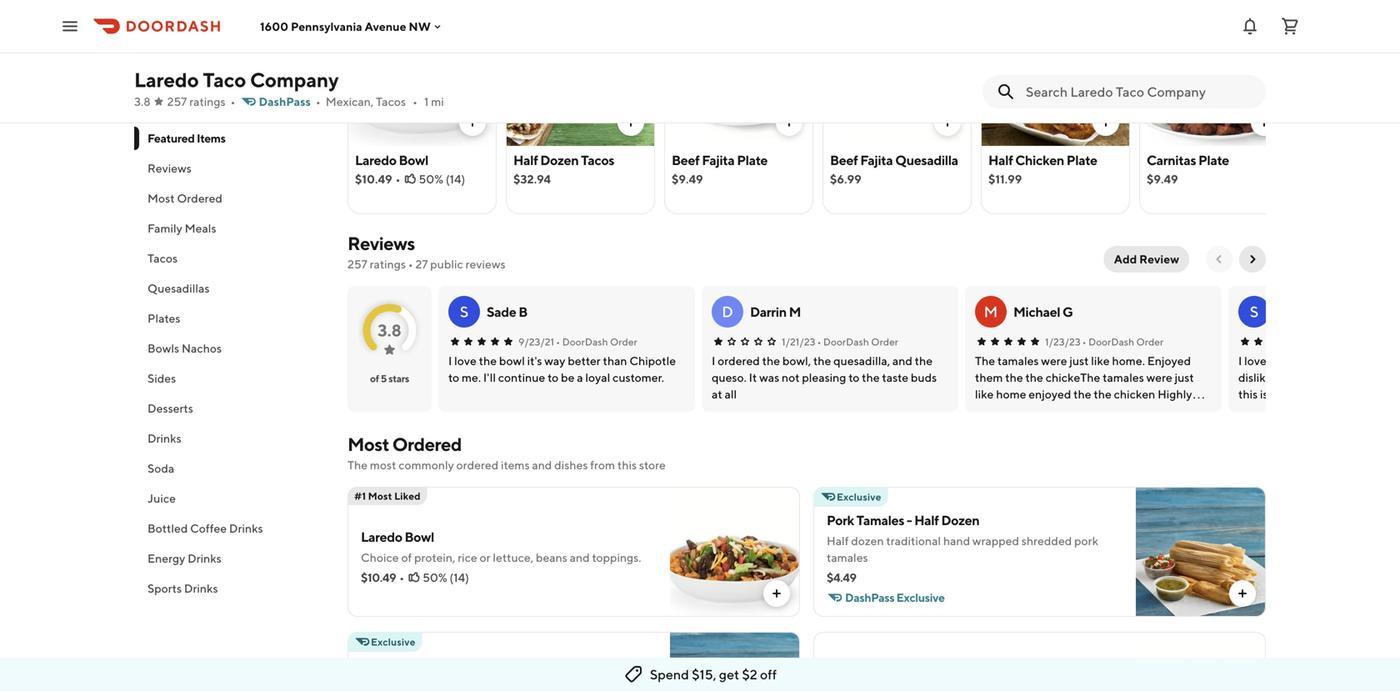 Task type: describe. For each thing, give the bounding box(es) containing it.
order for d
[[872, 336, 899, 348]]

dashpass for dashpass •
[[259, 95, 311, 108]]

most
[[370, 458, 396, 472]]

bowls nachos button
[[134, 334, 328, 364]]

items
[[501, 458, 530, 472]]

add item to cart image for half
[[625, 116, 638, 129]]

257 inside reviews 257 ratings • 27 public reviews
[[348, 257, 368, 271]]

most down most
[[368, 490, 392, 502]]

1 horizontal spatial tacos
[[376, 95, 406, 108]]

tamales
[[827, 551, 869, 565]]

sports
[[148, 582, 182, 595]]

ordered for most ordered the most commonly ordered items and dishes from this store
[[393, 434, 462, 455]]

featured
[[148, 131, 195, 145]]

bowl for laredo bowl choice of protein, rice or lettuce, beans and toppings.
[[405, 529, 434, 545]]

bottled coffee drinks
[[148, 522, 263, 535]]

shredded
[[1022, 534, 1073, 548]]

doordash for m
[[1089, 336, 1135, 348]]

2 horizontal spatial exclusive
[[897, 591, 945, 605]]

reviews 257 ratings • 27 public reviews
[[348, 233, 506, 271]]

257 ratings •
[[167, 95, 236, 108]]

-
[[907, 512, 912, 528]]

half dozen tacos image
[[507, 6, 655, 146]]

bottled coffee drinks button
[[134, 514, 328, 544]]

half right -
[[915, 512, 939, 528]]

1 vertical spatial (14)
[[450, 571, 469, 585]]

from
[[591, 458, 615, 472]]

$9.49 inside beef fajita plate $9.49
[[672, 172, 703, 186]]

bowls nachos
[[148, 341, 222, 355]]

laredo inside laredo bowl choice of protein, rice or lettuce, beans and toppings.
[[361, 529, 402, 545]]

pennsylvania
[[291, 19, 363, 33]]

dozen inside the half dozen tacos $32.94
[[541, 152, 579, 168]]

darrin m
[[750, 304, 801, 320]]

soda button
[[134, 454, 328, 484]]

beef fajita plate $9.49
[[672, 152, 768, 186]]

sides button
[[134, 364, 328, 394]]

soda
[[148, 462, 175, 475]]

doordash for s
[[562, 336, 608, 348]]

d
[[722, 303, 734, 321]]

meals
[[185, 221, 216, 235]]

protein,
[[415, 551, 456, 565]]

bowls
[[148, 341, 179, 355]]

juice
[[148, 492, 176, 505]]

0 vertical spatial 257
[[167, 95, 187, 108]]

add
[[1115, 252, 1138, 266]]

1 vertical spatial 3.8
[[378, 321, 402, 340]]

energy drinks
[[148, 552, 222, 565]]

2 horizontal spatial add item to cart image
[[1237, 587, 1250, 600]]

michael g
[[1014, 304, 1074, 320]]

dashpass for dashpass exclusive
[[846, 591, 895, 605]]

pork tamales - half dozen image
[[1137, 487, 1267, 617]]

plates button
[[134, 304, 328, 334]]

reviews link
[[348, 233, 415, 254]]

fajita for beef fajita plate
[[702, 152, 735, 168]]

drinks down bottled coffee drinks
[[188, 552, 222, 565]]

family
[[148, 221, 182, 235]]

laredo bowl choice of protein, rice or lettuce, beans and toppings.
[[361, 529, 642, 565]]

• inside reviews 257 ratings • 27 public reviews
[[408, 257, 413, 271]]

ordered for most ordered
[[177, 191, 223, 205]]

sides
[[148, 371, 176, 385]]

ordered
[[457, 458, 499, 472]]

items
[[197, 131, 226, 145]]

nw
[[409, 19, 431, 33]]

hand
[[944, 534, 971, 548]]

desserts button
[[134, 394, 328, 424]]

most ordered
[[148, 191, 223, 205]]

1600 pennsylvania avenue nw button
[[260, 19, 444, 33]]

most ordered the most commonly ordered items and dishes from this store
[[348, 434, 666, 472]]

exclusive for green chile chicken tamales - half dozen "image" on the bottom of the page
[[371, 636, 416, 648]]

dozen
[[852, 534, 884, 548]]

$10.49 for $10.49
[[355, 172, 392, 186]]

half chicken plate $11.99
[[989, 152, 1098, 186]]

27
[[416, 257, 428, 271]]

• doordash order for m
[[1083, 336, 1164, 348]]

ratings inside reviews 257 ratings • 27 public reviews
[[370, 257, 406, 271]]

$15,
[[692, 667, 717, 683]]

exclusive for pork tamales - half dozen "image"
[[837, 491, 882, 503]]

1 s from the left
[[460, 303, 469, 321]]

1600 pennsylvania avenue nw
[[260, 19, 431, 33]]

fajita for beef fajita quesadilla
[[861, 152, 893, 168]]

coffee
[[190, 522, 227, 535]]

dishes
[[555, 458, 588, 472]]

add item to cart image for plate
[[1100, 116, 1113, 129]]

family meals
[[148, 221, 216, 235]]

drinks down juice button
[[229, 522, 263, 535]]

1 #1 from the top
[[354, 9, 366, 21]]

sports drinks
[[148, 582, 218, 595]]

beef fajita plate image
[[665, 6, 813, 146]]

michael
[[1014, 304, 1061, 320]]

2 s from the left
[[1251, 303, 1259, 321]]

quesadillas button
[[134, 274, 328, 304]]

• doordash order for d
[[818, 336, 899, 348]]

bowl for laredo bowl
[[399, 152, 429, 168]]

laredo taco company
[[134, 68, 339, 92]]

half inside the half dozen tacos $32.94
[[514, 152, 538, 168]]

darrin
[[750, 304, 787, 320]]

1
[[424, 95, 429, 108]]

add item to cart image for carnitas
[[1258, 116, 1272, 129]]

Item Search search field
[[1026, 83, 1253, 101]]

chicken
[[1016, 152, 1065, 168]]

1 vertical spatial 50%
[[423, 571, 447, 585]]

notification bell image
[[1241, 16, 1261, 36]]

sade
[[487, 304, 516, 320]]

0 vertical spatial (14)
[[446, 172, 466, 186]]

add item to cart image for quesadilla
[[941, 116, 955, 129]]

bottled
[[148, 522, 188, 535]]

half chicken plate image
[[982, 6, 1130, 146]]

plates
[[148, 311, 180, 325]]

drinks inside button
[[184, 582, 218, 595]]

mi
[[431, 95, 444, 108]]

add item to cart image for beef
[[783, 116, 796, 129]]

carnitas plate $9.49
[[1147, 152, 1230, 186]]

toppings.
[[592, 551, 642, 565]]

featured items
[[148, 131, 226, 145]]

$9.49 inside "carnitas plate $9.49"
[[1147, 172, 1179, 186]]

open menu image
[[60, 16, 80, 36]]

this
[[618, 458, 637, 472]]

0 vertical spatial 50%
[[419, 172, 444, 186]]

dashpass •
[[259, 95, 321, 108]]



Task type: vqa. For each thing, say whether or not it's contained in the screenshot.
"Bacon"
no



Task type: locate. For each thing, give the bounding box(es) containing it.
green chile chicken tamales - half dozen image
[[670, 632, 800, 691]]

1 vertical spatial dashpass
[[846, 591, 895, 605]]

drinks up soda
[[148, 432, 182, 445]]

taco
[[203, 68, 246, 92]]

laredo up 257 ratings •
[[134, 68, 199, 92]]

laredo for laredo bowl
[[355, 152, 397, 168]]

dozen inside the pork tamales - half dozen half dozen traditional hand wrapped shredded pork tamales $4.49
[[942, 512, 980, 528]]

plate for half chicken plate
[[1067, 152, 1098, 168]]

quesadilla for beef fajita quesadilla $6.99
[[896, 152, 959, 168]]

2 horizontal spatial tacos
[[581, 152, 615, 168]]

sports drinks button
[[134, 574, 328, 604]]

reviews
[[466, 257, 506, 271]]

company
[[250, 68, 339, 92]]

most inside button
[[148, 191, 175, 205]]

stars
[[389, 373, 409, 384]]

spend $15, get $2 off
[[650, 667, 777, 683]]

0 horizontal spatial order
[[610, 336, 638, 348]]

add item to cart image
[[466, 116, 479, 129], [625, 116, 638, 129], [783, 116, 796, 129], [1258, 116, 1272, 129], [770, 587, 784, 600]]

1 vertical spatial #1 most liked
[[354, 490, 421, 502]]

1600
[[260, 19, 289, 33]]

$10.49 down choice
[[361, 571, 396, 585]]

50% down protein, at the bottom left of the page
[[423, 571, 447, 585]]

2 vertical spatial laredo
[[361, 529, 402, 545]]

nachos
[[182, 341, 222, 355]]

public
[[430, 257, 463, 271]]

2 $9.49 from the left
[[1147, 172, 1179, 186]]

1 horizontal spatial of
[[401, 551, 412, 565]]

of right choice
[[401, 551, 412, 565]]

2 doordash from the left
[[824, 336, 870, 348]]

reviews button
[[134, 153, 328, 183]]

0 horizontal spatial laredo bowl image
[[349, 6, 496, 146]]

beef for beef fajita plate
[[672, 152, 700, 168]]

commonly
[[399, 458, 454, 472]]

ordered up the commonly
[[393, 434, 462, 455]]

#1 down 'the'
[[354, 490, 366, 502]]

quesadilla inside 'beef fajita quesadilla $6.99'
[[896, 152, 959, 168]]

0 horizontal spatial ordered
[[177, 191, 223, 205]]

order for s
[[610, 336, 638, 348]]

1 vertical spatial #1
[[354, 490, 366, 502]]

$10.49 for $10.49 •
[[361, 571, 396, 585]]

m left michael at right
[[984, 303, 998, 321]]

exclusive up pork
[[837, 491, 882, 503]]

2 plate from the left
[[1067, 152, 1098, 168]]

0 vertical spatial 3.8
[[134, 95, 151, 108]]

beef
[[672, 152, 700, 168], [831, 152, 858, 168], [827, 659, 855, 675]]

or
[[480, 551, 491, 565]]

laredo for laredo taco company
[[134, 68, 199, 92]]

0 horizontal spatial doordash
[[562, 336, 608, 348]]

3 • doordash order from the left
[[1083, 336, 1164, 348]]

of 5 stars
[[370, 373, 409, 384]]

1 vertical spatial liked
[[394, 490, 421, 502]]

• doordash order right 1/21/23
[[818, 336, 899, 348]]

ordered inside most ordered button
[[177, 191, 223, 205]]

lettuce,
[[493, 551, 534, 565]]

add item to cart image
[[941, 116, 955, 129], [1100, 116, 1113, 129], [1237, 587, 1250, 600]]

half dozen tacos $32.94
[[514, 152, 615, 186]]

• doordash order right the 1/23/23
[[1083, 336, 1164, 348]]

off
[[760, 667, 777, 683]]

reviews for reviews 257 ratings • 27 public reviews
[[348, 233, 415, 254]]

1 horizontal spatial 3.8
[[378, 321, 402, 340]]

doordash
[[562, 336, 608, 348], [824, 336, 870, 348], [1089, 336, 1135, 348]]

1 vertical spatial laredo bowl image
[[670, 487, 800, 617]]

doordash right the 1/23/23
[[1089, 336, 1135, 348]]

liked right pennsylvania
[[394, 9, 421, 21]]

bowl inside laredo bowl choice of protein, rice or lettuce, beans and toppings.
[[405, 529, 434, 545]]

desserts
[[148, 401, 193, 415]]

0 horizontal spatial tacos
[[148, 251, 178, 265]]

previous image
[[1213, 253, 1227, 266]]

half up $11.99
[[989, 152, 1014, 168]]

0 vertical spatial exclusive
[[837, 491, 882, 503]]

m
[[984, 303, 998, 321], [789, 304, 801, 320]]

50% (14) down protein, at the bottom left of the page
[[423, 571, 469, 585]]

0 horizontal spatial plate
[[737, 152, 768, 168]]

1 horizontal spatial add item to cart image
[[1100, 116, 1113, 129]]

drinks button
[[134, 424, 328, 454]]

of left '5'
[[370, 373, 379, 384]]

3.8 up of 5 stars
[[378, 321, 402, 340]]

0 vertical spatial and
[[532, 458, 552, 472]]

0 vertical spatial liked
[[394, 9, 421, 21]]

0 horizontal spatial reviews
[[148, 161, 192, 175]]

1 $9.49 from the left
[[672, 172, 703, 186]]

reviews inside reviews 257 ratings • 27 public reviews
[[348, 233, 415, 254]]

0 items, open order cart image
[[1281, 16, 1301, 36]]

add review
[[1115, 252, 1180, 266]]

0 vertical spatial ordered
[[177, 191, 223, 205]]

0 vertical spatial laredo
[[134, 68, 199, 92]]

• doordash order right 9/23/21
[[556, 336, 638, 348]]

get
[[719, 667, 740, 683]]

0 vertical spatial tacos
[[376, 95, 406, 108]]

dashpass exclusive
[[846, 591, 945, 605]]

1 vertical spatial ratings
[[370, 257, 406, 271]]

1 plate from the left
[[737, 152, 768, 168]]

plate inside the half chicken plate $11.99
[[1067, 152, 1098, 168]]

1 vertical spatial laredo
[[355, 152, 397, 168]]

reviews for reviews
[[148, 161, 192, 175]]

dashpass down $4.49 on the right
[[846, 591, 895, 605]]

0 vertical spatial of
[[370, 373, 379, 384]]

5
[[381, 373, 387, 384]]

reviews inside reviews button
[[148, 161, 192, 175]]

beef inside 'beef fajita quesadilla $6.99'
[[831, 152, 858, 168]]

beef fajita quesadilla image
[[824, 6, 971, 146], [1137, 632, 1267, 691]]

0 horizontal spatial 3.8
[[134, 95, 151, 108]]

ordered up meals
[[177, 191, 223, 205]]

50%
[[419, 172, 444, 186], [423, 571, 447, 585]]

(14) left $32.94
[[446, 172, 466, 186]]

family meals button
[[134, 213, 328, 243]]

0 vertical spatial dashpass
[[259, 95, 311, 108]]

fajita
[[702, 152, 735, 168], [861, 152, 893, 168], [857, 659, 890, 675]]

quesadillas
[[148, 281, 210, 295]]

energy
[[148, 552, 185, 565]]

1/23/23
[[1046, 336, 1081, 348]]

1 vertical spatial reviews
[[348, 233, 415, 254]]

b
[[519, 304, 528, 320]]

half up tamales on the right bottom of page
[[827, 534, 849, 548]]

2 vertical spatial exclusive
[[371, 636, 416, 648]]

most up 'the'
[[348, 434, 389, 455]]

most left the nw
[[368, 9, 392, 21]]

1 horizontal spatial order
[[872, 336, 899, 348]]

1 vertical spatial $10.49
[[361, 571, 396, 585]]

reviews
[[148, 161, 192, 175], [348, 233, 415, 254]]

0 vertical spatial #1 most liked
[[354, 9, 421, 21]]

carnitas
[[1147, 152, 1197, 168]]

ordered inside most ordered the most commonly ordered items and dishes from this store
[[393, 434, 462, 455]]

1 horizontal spatial s
[[1251, 303, 1259, 321]]

0 vertical spatial $10.49
[[355, 172, 392, 186]]

0 vertical spatial beef fajita quesadilla image
[[824, 6, 971, 146]]

ratings down reviews link
[[370, 257, 406, 271]]

s left sade
[[460, 303, 469, 321]]

1 vertical spatial ordered
[[393, 434, 462, 455]]

tacos inside button
[[148, 251, 178, 265]]

(14)
[[446, 172, 466, 186], [450, 571, 469, 585]]

257 down reviews link
[[348, 257, 368, 271]]

2 vertical spatial tacos
[[148, 251, 178, 265]]

and inside laredo bowl choice of protein, rice or lettuce, beans and toppings.
[[570, 551, 590, 565]]

pork
[[1075, 534, 1099, 548]]

0 vertical spatial quesadilla
[[896, 152, 959, 168]]

1 vertical spatial dozen
[[942, 512, 980, 528]]

mexican, tacos • 1 mi
[[326, 95, 444, 108]]

and right beans
[[570, 551, 590, 565]]

plate for beef fajita plate
[[737, 152, 768, 168]]

$6.99
[[831, 172, 862, 186]]

0 horizontal spatial and
[[532, 458, 552, 472]]

next image
[[1247, 253, 1260, 266]]

50% down laredo bowl
[[419, 172, 444, 186]]

liked
[[394, 9, 421, 21], [394, 490, 421, 502]]

0 horizontal spatial m
[[789, 304, 801, 320]]

beef fajita quesadilla $6.99
[[831, 152, 959, 186]]

0 vertical spatial bowl
[[399, 152, 429, 168]]

half inside the half chicken plate $11.99
[[989, 152, 1014, 168]]

and inside most ordered the most commonly ordered items and dishes from this store
[[532, 458, 552, 472]]

1 liked from the top
[[394, 9, 421, 21]]

1 horizontal spatial 257
[[348, 257, 368, 271]]

fajita inside beef fajita plate $9.49
[[702, 152, 735, 168]]

0 vertical spatial dozen
[[541, 152, 579, 168]]

laredo up choice
[[361, 529, 402, 545]]

257 up "featured"
[[167, 95, 187, 108]]

2 horizontal spatial doordash
[[1089, 336, 1135, 348]]

g
[[1063, 304, 1074, 320]]

2 liked from the top
[[394, 490, 421, 502]]

0 horizontal spatial 257
[[167, 95, 187, 108]]

rice
[[458, 551, 478, 565]]

1 vertical spatial beef fajita quesadilla image
[[1137, 632, 1267, 691]]

tacos button
[[134, 243, 328, 274]]

doordash for d
[[824, 336, 870, 348]]

1 horizontal spatial • doordash order
[[818, 336, 899, 348]]

mexican,
[[326, 95, 374, 108]]

tamales
[[857, 512, 905, 528]]

50% (14) down laredo bowl
[[419, 172, 466, 186]]

(14) down rice
[[450, 571, 469, 585]]

3 doordash from the left
[[1089, 336, 1135, 348]]

0 vertical spatial #1
[[354, 9, 366, 21]]

1 • doordash order from the left
[[556, 336, 638, 348]]

1 horizontal spatial dashpass
[[846, 591, 895, 605]]

s down next image
[[1251, 303, 1259, 321]]

0 vertical spatial laredo bowl image
[[349, 6, 496, 146]]

and
[[532, 458, 552, 472], [570, 551, 590, 565]]

0 horizontal spatial exclusive
[[371, 636, 416, 648]]

bowl up protein, at the bottom left of the page
[[405, 529, 434, 545]]

half up $32.94
[[514, 152, 538, 168]]

0 horizontal spatial dozen
[[541, 152, 579, 168]]

traditional
[[887, 534, 941, 548]]

0 vertical spatial 50% (14)
[[419, 172, 466, 186]]

1 vertical spatial and
[[570, 551, 590, 565]]

1 horizontal spatial $9.49
[[1147, 172, 1179, 186]]

2 horizontal spatial • doordash order
[[1083, 336, 1164, 348]]

quesadilla
[[896, 152, 959, 168], [892, 659, 955, 675]]

1 horizontal spatial and
[[570, 551, 590, 565]]

$10.49 •
[[361, 571, 404, 585]]

pork tamales - half dozen half dozen traditional hand wrapped shredded pork tamales $4.49
[[827, 512, 1099, 585]]

energy drinks button
[[134, 544, 328, 574]]

exclusive down the $10.49 •
[[371, 636, 416, 648]]

ratings down taco
[[189, 95, 226, 108]]

0 horizontal spatial ratings
[[189, 95, 226, 108]]

2 horizontal spatial order
[[1137, 336, 1164, 348]]

1 vertical spatial of
[[401, 551, 412, 565]]

1 horizontal spatial reviews
[[348, 233, 415, 254]]

0 vertical spatial reviews
[[148, 161, 192, 175]]

2 • doordash order from the left
[[818, 336, 899, 348]]

2 #1 from the top
[[354, 490, 366, 502]]

order for m
[[1137, 336, 1164, 348]]

1 horizontal spatial exclusive
[[837, 491, 882, 503]]

ratings
[[189, 95, 226, 108], [370, 257, 406, 271]]

1 horizontal spatial ratings
[[370, 257, 406, 271]]

• doordash order for s
[[556, 336, 638, 348]]

carnitas plate image
[[1141, 6, 1288, 146]]

1 horizontal spatial beef fajita quesadilla image
[[1137, 632, 1267, 691]]

1 vertical spatial bowl
[[405, 529, 434, 545]]

laredo
[[134, 68, 199, 92], [355, 152, 397, 168], [361, 529, 402, 545]]

bowl down the 1
[[399, 152, 429, 168]]

store
[[639, 458, 666, 472]]

and right items
[[532, 458, 552, 472]]

2 #1 most liked from the top
[[354, 490, 421, 502]]

0 horizontal spatial $9.49
[[672, 172, 703, 186]]

2 order from the left
[[872, 336, 899, 348]]

s
[[460, 303, 469, 321], [1251, 303, 1259, 321]]

#1 left the nw
[[354, 9, 366, 21]]

dashpass down company
[[259, 95, 311, 108]]

0 vertical spatial ratings
[[189, 95, 226, 108]]

beef for beef fajita quesadilla
[[831, 152, 858, 168]]

tacos inside the half dozen tacos $32.94
[[581, 152, 615, 168]]

$11.99
[[989, 172, 1023, 186]]

0 horizontal spatial s
[[460, 303, 469, 321]]

1 horizontal spatial ordered
[[393, 434, 462, 455]]

1 #1 most liked from the top
[[354, 9, 421, 21]]

3 plate from the left
[[1199, 152, 1230, 168]]

exclusive
[[837, 491, 882, 503], [897, 591, 945, 605], [371, 636, 416, 648]]

1 horizontal spatial laredo bowl image
[[670, 487, 800, 617]]

of inside laredo bowl choice of protein, rice or lettuce, beans and toppings.
[[401, 551, 412, 565]]

sade b
[[487, 304, 528, 320]]

dozen up $32.94
[[541, 152, 579, 168]]

1 horizontal spatial m
[[984, 303, 998, 321]]

0 horizontal spatial of
[[370, 373, 379, 384]]

liked down the commonly
[[394, 490, 421, 502]]

dashpass
[[259, 95, 311, 108], [846, 591, 895, 605]]

1 horizontal spatial doordash
[[824, 336, 870, 348]]

9/23/21
[[519, 336, 555, 348]]

drinks down energy drinks at the left bottom
[[184, 582, 218, 595]]

most up family
[[148, 191, 175, 205]]

0 horizontal spatial dashpass
[[259, 95, 311, 108]]

1 horizontal spatial dozen
[[942, 512, 980, 528]]

1 vertical spatial 257
[[348, 257, 368, 271]]

laredo down 'mexican, tacos • 1 mi'
[[355, 152, 397, 168]]

#1 most liked
[[354, 9, 421, 21], [354, 490, 421, 502]]

most ordered button
[[134, 183, 328, 213]]

doordash right 9/23/21
[[562, 336, 608, 348]]

the
[[348, 458, 368, 472]]

beef inside beef fajita plate $9.49
[[672, 152, 700, 168]]

fajita inside 'beef fajita quesadilla $6.99'
[[861, 152, 893, 168]]

laredo bowl
[[355, 152, 429, 168]]

$10.49 down laredo bowl
[[355, 172, 392, 186]]

3 order from the left
[[1137, 336, 1164, 348]]

pork
[[827, 512, 855, 528]]

1 vertical spatial exclusive
[[897, 591, 945, 605]]

m right darrin
[[789, 304, 801, 320]]

1 vertical spatial quesadilla
[[892, 659, 955, 675]]

plate inside "carnitas plate $9.49"
[[1199, 152, 1230, 168]]

doordash right 1/21/23
[[824, 336, 870, 348]]

0 horizontal spatial add item to cart image
[[941, 116, 955, 129]]

plate inside beef fajita plate $9.49
[[737, 152, 768, 168]]

order
[[610, 336, 638, 348], [872, 336, 899, 348], [1137, 336, 1164, 348]]

3.8 up "featured"
[[134, 95, 151, 108]]

1 horizontal spatial plate
[[1067, 152, 1098, 168]]

choice
[[361, 551, 399, 565]]

exclusive down traditional
[[897, 591, 945, 605]]

plate
[[737, 152, 768, 168], [1067, 152, 1098, 168], [1199, 152, 1230, 168]]

2 horizontal spatial plate
[[1199, 152, 1230, 168]]

257
[[167, 95, 187, 108], [348, 257, 368, 271]]

dozen up hand
[[942, 512, 980, 528]]

most inside most ordered the most commonly ordered items and dishes from this store
[[348, 434, 389, 455]]

•
[[231, 95, 236, 108], [316, 95, 321, 108], [413, 95, 418, 108], [396, 172, 401, 186], [408, 257, 413, 271], [556, 336, 560, 348], [818, 336, 822, 348], [1083, 336, 1087, 348], [400, 571, 404, 585]]

quesadilla for beef fajita quesadilla
[[892, 659, 955, 675]]

0 horizontal spatial • doordash order
[[556, 336, 638, 348]]

1 doordash from the left
[[562, 336, 608, 348]]

0 horizontal spatial beef fajita quesadilla image
[[824, 6, 971, 146]]

review
[[1140, 252, 1180, 266]]

laredo bowl image
[[349, 6, 496, 146], [670, 487, 800, 617]]

1 order from the left
[[610, 336, 638, 348]]

1 vertical spatial 50% (14)
[[423, 571, 469, 585]]

1 vertical spatial tacos
[[581, 152, 615, 168]]



